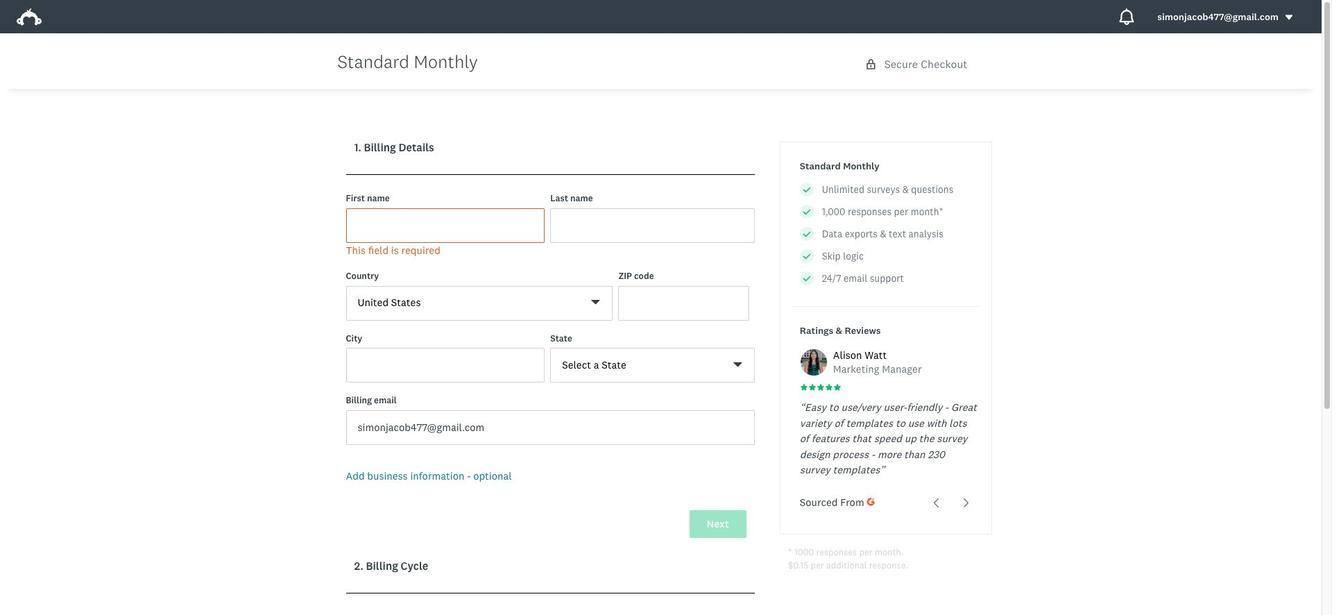 Task type: vqa. For each thing, say whether or not it's contained in the screenshot.
Chevronright icon
yes



Task type: locate. For each thing, give the bounding box(es) containing it.
products icon image
[[1119, 8, 1136, 25]]

None text field
[[346, 208, 545, 243], [346, 348, 545, 382], [346, 410, 755, 445], [346, 208, 545, 243], [346, 348, 545, 382], [346, 410, 755, 445]]

None text field
[[551, 208, 755, 243]]

None telephone field
[[619, 286, 750, 320]]

chevronright image
[[962, 498, 972, 508]]

surveymonkey logo image
[[17, 8, 42, 26]]



Task type: describe. For each thing, give the bounding box(es) containing it.
dropdown arrow image
[[1285, 13, 1295, 22]]

chevronleft image
[[932, 498, 942, 508]]



